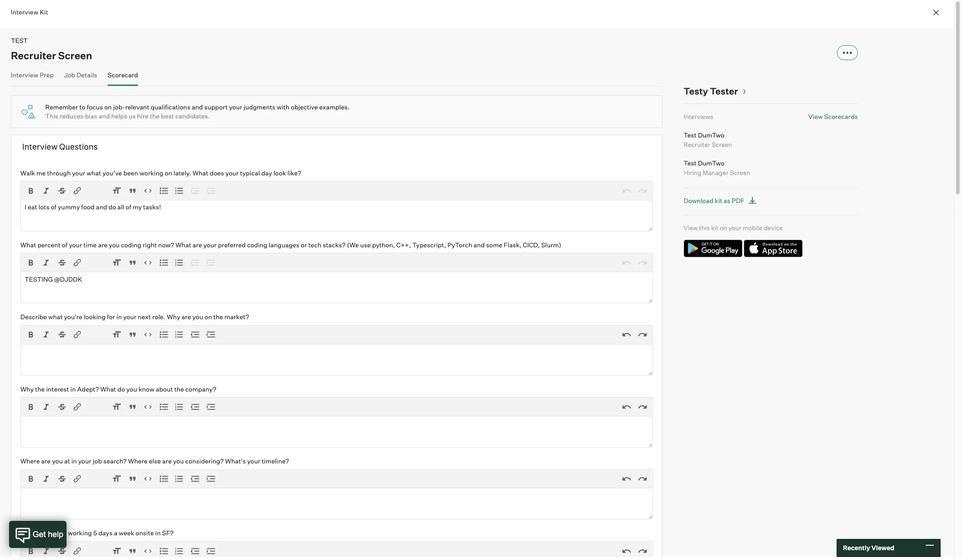 Task type: locate. For each thing, give the bounding box(es) containing it.
test down interviews at top right
[[684, 131, 697, 139]]

the left market?
[[213, 313, 223, 321]]

dumtwo inside test dumtwo hiring manager screen
[[698, 159, 725, 167]]

are right else
[[162, 458, 172, 465]]

this
[[45, 112, 58, 120]]

you left market?
[[192, 313, 203, 321]]

1 horizontal spatial working
[[140, 169, 163, 177]]

1 vertical spatial recruiter
[[684, 141, 710, 148]]

or
[[301, 241, 307, 249]]

screen up test dumtwo hiring manager screen on the right top of the page
[[712, 141, 732, 148]]

dumtwo inside the test dumtwo recruiter screen
[[698, 131, 725, 139]]

0 horizontal spatial recruiter
[[11, 49, 56, 61]]

do
[[108, 203, 116, 211], [117, 385, 125, 393]]

1 where from the left
[[20, 458, 40, 465]]

of right all
[[126, 203, 131, 211]]

why left 'interest'
[[20, 385, 34, 393]]

1 vertical spatial screen
[[712, 141, 732, 148]]

recruiter screen
[[11, 49, 92, 61]]

your left job
[[78, 458, 91, 465]]

and up candidates.
[[192, 103, 203, 111]]

1 horizontal spatial coding
[[247, 241, 267, 249]]

2 dumtwo from the top
[[698, 159, 725, 167]]

scorecard link
[[108, 71, 138, 84]]

0 horizontal spatial view
[[684, 224, 698, 231]]

interview up me
[[22, 142, 57, 152]]

what right now?
[[175, 241, 191, 249]]

testy tester link
[[684, 85, 746, 97]]

now?
[[158, 241, 174, 249]]

testy
[[684, 85, 708, 97]]

None text field
[[20, 416, 653, 448], [20, 489, 653, 520], [20, 416, 653, 448], [20, 489, 653, 520]]

2 test from the top
[[684, 159, 697, 167]]

dumtwo for screen
[[698, 131, 725, 139]]

interview for interview prep
[[11, 71, 38, 79]]

walk me through your what you've been working on lately. what does your typical day look like?
[[20, 169, 301, 177]]

job details
[[64, 71, 97, 79]]

interview for interview kit
[[11, 8, 38, 16]]

1 horizontal spatial of
[[62, 241, 67, 249]]

examples.
[[319, 103, 350, 111]]

0 vertical spatial dumtwo
[[698, 131, 725, 139]]

0 vertical spatial working
[[140, 169, 163, 177]]

for
[[107, 313, 115, 321]]

hiring
[[684, 169, 702, 176]]

time
[[83, 241, 97, 249]]

this
[[699, 224, 710, 231]]

else
[[149, 458, 161, 465]]

where left at
[[20, 458, 40, 465]]

details
[[77, 71, 97, 79]]

preferred
[[218, 241, 246, 249]]

and
[[192, 103, 203, 111], [99, 112, 110, 120], [96, 203, 107, 211], [474, 241, 485, 249]]

2 vertical spatial screen
[[730, 169, 750, 176]]

hire
[[137, 112, 149, 120]]

you're
[[64, 313, 82, 321]]

1 test from the top
[[684, 131, 697, 139]]

1 dumtwo from the top
[[698, 131, 725, 139]]

you right else
[[173, 458, 184, 465]]

coding right preferred
[[247, 241, 267, 249]]

1 horizontal spatial view
[[808, 113, 823, 120]]

screen right manager
[[730, 169, 750, 176]]

0 vertical spatial why
[[167, 313, 180, 321]]

where
[[20, 458, 40, 465], [128, 458, 148, 465]]

pdf
[[732, 197, 745, 204]]

kit
[[40, 8, 48, 16]]

test inside test dumtwo hiring manager screen
[[684, 159, 697, 167]]

look
[[274, 169, 286, 177]]

dumtwo down interviews at top right
[[698, 131, 725, 139]]

your right the support
[[229, 103, 242, 111]]

what left the you've
[[87, 169, 101, 177]]

screen up the job details
[[58, 49, 92, 61]]

dumtwo up manager
[[698, 159, 725, 167]]

on left market?
[[205, 313, 212, 321]]

test for test dumtwo hiring manager screen
[[684, 159, 697, 167]]

of
[[51, 203, 56, 211], [126, 203, 131, 211], [62, 241, 67, 249]]

judgments
[[244, 103, 276, 111]]

questions
[[59, 142, 98, 152]]

the right "hire"
[[150, 112, 160, 120]]

screen inside test dumtwo hiring manager screen
[[730, 169, 750, 176]]

kit right "this"
[[711, 224, 719, 231]]

kit left 'as'
[[715, 197, 722, 204]]

to right 'open'
[[61, 530, 67, 537]]

test dumtwo recruiter screen
[[684, 131, 732, 148]]

at
[[64, 458, 70, 465]]

1 horizontal spatial recruiter
[[684, 141, 710, 148]]

screen
[[58, 49, 92, 61], [712, 141, 732, 148], [730, 169, 750, 176]]

python,
[[372, 241, 395, 249]]

interview left prep
[[11, 71, 38, 79]]

do left know
[[117, 385, 125, 393]]

why right role.
[[167, 313, 180, 321]]

on left job-
[[104, 103, 112, 111]]

interview prep
[[11, 71, 54, 79]]

you
[[109, 241, 120, 249], [192, 313, 203, 321], [126, 385, 137, 393], [52, 458, 63, 465], [173, 458, 184, 465], [32, 530, 43, 537]]

of right 'lots'
[[51, 203, 56, 211]]

0 vertical spatial view
[[808, 113, 823, 120]]

your
[[229, 103, 242, 111], [72, 169, 85, 177], [226, 169, 239, 177], [729, 224, 741, 231], [69, 241, 82, 249], [203, 241, 217, 249], [123, 313, 136, 321], [78, 458, 91, 465], [247, 458, 260, 465]]

0 horizontal spatial to
[[61, 530, 67, 537]]

0 horizontal spatial coding
[[121, 241, 141, 249]]

manager
[[703, 169, 729, 176]]

1 horizontal spatial to
[[79, 103, 85, 111]]

working right been at the top of the page
[[140, 169, 163, 177]]

you left know
[[126, 385, 137, 393]]

kit
[[715, 197, 722, 204], [711, 224, 719, 231]]

does
[[210, 169, 224, 177]]

0 vertical spatial interview
[[11, 8, 38, 16]]

to left focus
[[79, 103, 85, 111]]

interview left the 'kit'
[[11, 8, 38, 16]]

0 vertical spatial recruiter
[[11, 49, 56, 61]]

0 vertical spatial test
[[684, 131, 697, 139]]

0 horizontal spatial why
[[20, 385, 34, 393]]

1 vertical spatial interview
[[11, 71, 38, 79]]

typical
[[240, 169, 260, 177]]

1 vertical spatial dumtwo
[[698, 159, 725, 167]]

0 vertical spatial kit
[[715, 197, 722, 204]]

view left "this"
[[684, 224, 698, 231]]

None text field
[[20, 344, 653, 376]]

view
[[808, 113, 823, 120], [684, 224, 698, 231]]

dumtwo
[[698, 131, 725, 139], [698, 159, 725, 167]]

2 horizontal spatial of
[[126, 203, 131, 211]]

testy tester
[[684, 85, 738, 97]]

I eat lots of yummy food and do all of my tasks! text field
[[20, 200, 653, 232]]

some
[[486, 241, 502, 249]]

interviews
[[684, 113, 713, 120]]

what left you're
[[48, 313, 63, 321]]

1 vertical spatial to
[[61, 530, 67, 537]]

1 vertical spatial what
[[48, 313, 63, 321]]

1 horizontal spatial what
[[87, 169, 101, 177]]

and left the some
[[474, 241, 485, 249]]

on
[[104, 103, 112, 111], [165, 169, 172, 177], [720, 224, 727, 231], [205, 313, 212, 321]]

where left else
[[128, 458, 148, 465]]

flask,
[[504, 241, 522, 249]]

@djddk
[[54, 276, 82, 283]]

0 vertical spatial to
[[79, 103, 85, 111]]

do left all
[[108, 203, 116, 211]]

coding left right
[[121, 241, 141, 249]]

more link
[[837, 45, 858, 60]]

what left does
[[193, 169, 208, 177]]

test up hiring
[[684, 159, 697, 167]]

days
[[98, 530, 113, 537]]

tech
[[308, 241, 321, 249]]

week
[[119, 530, 134, 537]]

relevant
[[125, 103, 149, 111]]

1 horizontal spatial why
[[167, 313, 180, 321]]

view for view this kit on your mobile device
[[684, 224, 698, 231]]

1 horizontal spatial where
[[128, 458, 148, 465]]

view scorecards
[[808, 113, 858, 120]]

test inside the test dumtwo recruiter screen
[[684, 131, 697, 139]]

why
[[167, 313, 180, 321], [20, 385, 34, 393]]

recruiter down interviews at top right
[[684, 141, 710, 148]]

your left the mobile
[[729, 224, 741, 231]]

what
[[193, 169, 208, 177], [20, 241, 36, 249], [175, 241, 191, 249], [100, 385, 116, 393]]

your left time
[[69, 241, 82, 249]]

us
[[129, 112, 136, 120]]

scorecards
[[824, 113, 858, 120]]

0 vertical spatial do
[[108, 203, 116, 211]]

2 vertical spatial interview
[[22, 142, 57, 152]]

and right 'food'
[[96, 203, 107, 211]]

mobile
[[743, 224, 763, 231]]

5
[[93, 530, 97, 537]]

1 horizontal spatial do
[[117, 385, 125, 393]]

1 vertical spatial test
[[684, 159, 697, 167]]

me
[[36, 169, 46, 177]]

you right time
[[109, 241, 120, 249]]

interview questions
[[22, 142, 98, 152]]

job
[[93, 458, 102, 465]]

recruiter up interview prep
[[11, 49, 56, 61]]

working
[[140, 169, 163, 177], [68, 530, 92, 537]]

1 vertical spatial view
[[684, 224, 698, 231]]

objective
[[291, 103, 318, 111]]

what percent of your time are you coding right now? what are your preferred coding languages or tech stacks? (we use python, c++, typescript, pytorch and some flask, cicd, slurm)
[[20, 241, 561, 249]]

coding
[[121, 241, 141, 249], [247, 241, 267, 249]]

0 horizontal spatial do
[[108, 203, 116, 211]]

your right does
[[226, 169, 239, 177]]

view left "scorecards"
[[808, 113, 823, 120]]

walk
[[20, 169, 35, 177]]

the inside remember to focus on job-relevant qualifications and support your judgments with objective examples. this reduces bias and helps us hire the best candidates.
[[150, 112, 160, 120]]

0 horizontal spatial where
[[20, 458, 40, 465]]

yummy
[[58, 203, 80, 211]]

working left the 5
[[68, 530, 92, 537]]

0 horizontal spatial working
[[68, 530, 92, 537]]

(we
[[347, 241, 359, 249]]

of right the percent
[[62, 241, 67, 249]]



Task type: vqa. For each thing, say whether or not it's contained in the screenshot.
Imported From Test (Test DumTwo)
no



Task type: describe. For each thing, give the bounding box(es) containing it.
lots
[[38, 203, 49, 211]]

2 coding from the left
[[247, 241, 267, 249]]

download kit as pdf
[[684, 197, 745, 204]]

day
[[261, 169, 272, 177]]

like?
[[287, 169, 301, 177]]

and down focus
[[99, 112, 110, 120]]

what's
[[225, 458, 246, 465]]

a
[[114, 530, 117, 537]]

with
[[277, 103, 289, 111]]

onsite
[[136, 530, 154, 537]]

1 coding from the left
[[121, 241, 141, 249]]

qualifications
[[151, 103, 190, 111]]

you left at
[[52, 458, 63, 465]]

and inside i eat lots of yummy food and do all of my tasks! text box
[[96, 203, 107, 211]]

search?
[[103, 458, 127, 465]]

viewed
[[872, 545, 895, 552]]

where are you at in your job search? where else are you considering? what's your timeline?
[[20, 458, 289, 465]]

slurm)
[[541, 241, 561, 249]]

know
[[139, 385, 154, 393]]

role.
[[152, 313, 165, 321]]

in right at
[[71, 458, 77, 465]]

are
[[20, 530, 31, 537]]

percent
[[38, 241, 60, 249]]

remember to focus on job-relevant qualifications and support your judgments with objective examples. this reduces bias and helps us hire the best candidates.
[[45, 103, 350, 120]]

adept?
[[77, 385, 99, 393]]

on inside remember to focus on job-relevant qualifications and support your judgments with objective examples. this reduces bias and helps us hire the best candidates.
[[104, 103, 112, 111]]

view scorecards button
[[808, 113, 858, 120]]

TESTING @DJDDK text field
[[20, 272, 653, 304]]

test
[[11, 37, 28, 44]]

1 vertical spatial working
[[68, 530, 92, 537]]

cicd,
[[523, 241, 540, 249]]

dumtwo for manager
[[698, 159, 725, 167]]

1 vertical spatial why
[[20, 385, 34, 393]]

the left 'interest'
[[35, 385, 45, 393]]

0 horizontal spatial of
[[51, 203, 56, 211]]

all
[[117, 203, 124, 211]]

prep
[[40, 71, 54, 79]]

more image
[[843, 51, 852, 55]]

test for test dumtwo recruiter screen
[[684, 131, 697, 139]]

recruiter inside the test dumtwo recruiter screen
[[684, 141, 710, 148]]

in left sf?
[[155, 530, 161, 537]]

scorecard
[[108, 71, 138, 79]]

sf?
[[162, 530, 174, 537]]

describe what you're looking for in your next role. why are you on the market?
[[20, 313, 249, 321]]

interview for interview questions
[[22, 142, 57, 152]]

in left adept?
[[70, 385, 76, 393]]

looking
[[84, 313, 106, 321]]

the right about
[[174, 385, 184, 393]]

reduces
[[60, 112, 84, 120]]

as
[[724, 197, 731, 204]]

your right through
[[72, 169, 85, 177]]

interest
[[46, 385, 69, 393]]

interview kit
[[11, 8, 48, 16]]

testing
[[25, 276, 53, 283]]

candidates.
[[175, 112, 210, 120]]

on left 'lately.'
[[165, 169, 172, 177]]

through
[[47, 169, 71, 177]]

2 where from the left
[[128, 458, 148, 465]]

considering?
[[185, 458, 224, 465]]

are right now?
[[193, 241, 202, 249]]

languages
[[269, 241, 300, 249]]

stacks?
[[323, 241, 346, 249]]

download kit as pdf link
[[684, 195, 760, 207]]

your right what's
[[247, 458, 260, 465]]

0 vertical spatial what
[[87, 169, 101, 177]]

my
[[133, 203, 142, 211]]

bias
[[85, 112, 97, 120]]

your left preferred
[[203, 241, 217, 249]]

in right for
[[116, 313, 122, 321]]

i
[[25, 203, 26, 211]]

lately.
[[174, 169, 191, 177]]

job
[[64, 71, 75, 79]]

device
[[764, 224, 783, 231]]

are you open to working 5 days a week onsite in sf?
[[20, 530, 174, 537]]

1 vertical spatial do
[[117, 385, 125, 393]]

recently viewed
[[843, 545, 895, 552]]

test dumtwo hiring manager screen
[[684, 159, 750, 176]]

screen inside the test dumtwo recruiter screen
[[712, 141, 732, 148]]

open
[[44, 530, 59, 537]]

view this kit on your mobile device
[[684, 224, 783, 231]]

0 horizontal spatial what
[[48, 313, 63, 321]]

food
[[81, 203, 95, 211]]

what left the percent
[[20, 241, 36, 249]]

download
[[684, 197, 713, 204]]

support
[[204, 103, 228, 111]]

what right adept?
[[100, 385, 116, 393]]

are right role.
[[182, 313, 191, 321]]

company?
[[185, 385, 216, 393]]

to inside remember to focus on job-relevant qualifications and support your judgments with objective examples. this reduces bias and helps us hire the best candidates.
[[79, 103, 85, 111]]

close image
[[931, 7, 942, 18]]

been
[[123, 169, 138, 177]]

are left at
[[41, 458, 51, 465]]

market?
[[224, 313, 249, 321]]

timeline?
[[262, 458, 289, 465]]

on right "this"
[[720, 224, 727, 231]]

focus
[[87, 103, 103, 111]]

you've
[[102, 169, 122, 177]]

job details link
[[64, 71, 97, 84]]

pytorch
[[448, 241, 472, 249]]

1 vertical spatial kit
[[711, 224, 719, 231]]

0 vertical spatial screen
[[58, 49, 92, 61]]

interview prep link
[[11, 71, 54, 84]]

typescript,
[[412, 241, 446, 249]]

view for view scorecards
[[808, 113, 823, 120]]

remember
[[45, 103, 78, 111]]

are right time
[[98, 241, 108, 249]]

right
[[143, 241, 157, 249]]

i eat lots of yummy food and do all of my tasks!
[[25, 203, 161, 211]]

eat
[[28, 203, 37, 211]]

your inside remember to focus on job-relevant qualifications and support your judgments with objective examples. this reduces bias and helps us hire the best candidates.
[[229, 103, 242, 111]]

your left 'next' at the bottom of the page
[[123, 313, 136, 321]]

about
[[156, 385, 173, 393]]

you right are
[[32, 530, 43, 537]]

do inside text box
[[108, 203, 116, 211]]

tasks!
[[143, 203, 161, 211]]

job-
[[113, 103, 125, 111]]

c++,
[[396, 241, 411, 249]]



